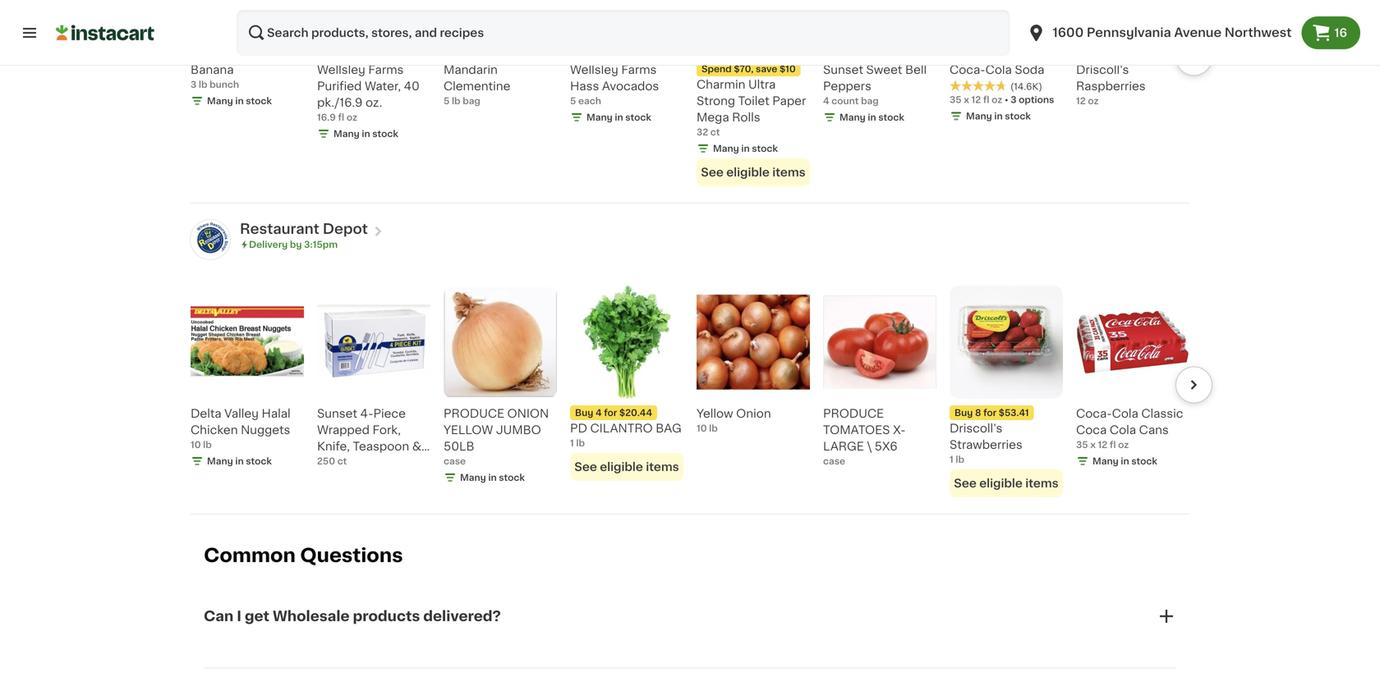 Task type: describe. For each thing, give the bounding box(es) containing it.
case inside produce onion yellow jumbo 50lb case
[[444, 457, 466, 466]]

35 inside coca-cola classic coca cola cans 35 x 12 fl oz
[[1076, 441, 1088, 450]]

see eligible items button for pd cilantro bag
[[570, 454, 684, 481]]

$20.44
[[619, 409, 652, 418]]

wellsley farms hass avocados 5 each
[[570, 64, 659, 106]]

1 inside buy 8 for $53.41 driscoll's strawberries 1 lb
[[950, 456, 954, 465]]

yellow
[[697, 408, 733, 420]]

bag
[[656, 423, 682, 435]]

buy 4 for $20.44 pd cilantro bag 1 lb
[[570, 409, 682, 448]]

16 button
[[1302, 16, 1360, 49]]

jumbo
[[496, 425, 541, 436]]

spend
[[702, 65, 732, 74]]

5 inside mandarin clementine 5 lb bag
[[444, 97, 450, 106]]

10 inside delta valley halal chicken nuggets 10 lb
[[191, 441, 201, 450]]

charmin
[[697, 79, 746, 91]]

lb inside delta valley halal chicken nuggets 10 lb
[[203, 441, 212, 450]]

mandarin
[[444, 64, 498, 76]]

10 inside the yellow onion 10 lb
[[697, 424, 707, 433]]

x inside coca-cola classic coca cola cans 35 x 12 fl oz
[[1090, 441, 1096, 450]]

oz inside driscoll's raspberries 12 oz
[[1088, 97, 1099, 106]]

many for wellsley farms hass avocados
[[587, 113, 613, 122]]

1 horizontal spatial fl
[[983, 95, 990, 104]]

get
[[245, 610, 269, 624]]

driscoll's inside buy 8 for $53.41 driscoll's strawberries 1 lb
[[950, 423, 1003, 435]]

buy 8 for $53.41 driscoll's strawberries 1 lb
[[950, 409, 1029, 465]]

hass
[[570, 81, 599, 92]]

delivered?
[[423, 610, 501, 624]]

see eligible items for charmin ultra strong toilet paper mega rolls
[[701, 167, 806, 178]]

raspberries
[[1076, 81, 1146, 92]]

depot
[[323, 222, 368, 236]]

napkin
[[317, 458, 357, 469]]

see eligible items for pd cilantro bag
[[575, 462, 679, 473]]

many for wellsley farms purified water, 40 pk./16.9 oz.
[[334, 130, 360, 139]]

•
[[1005, 95, 1008, 104]]

1600 pennsylvania avenue northwest
[[1053, 27, 1292, 39]]

cutlery
[[360, 458, 403, 469]]

teaspoon
[[353, 441, 409, 453]]

produce for jumbo
[[444, 408, 504, 420]]

delivery by 3:15pm
[[249, 240, 338, 249]]

can i get wholesale products delivered?
[[204, 610, 501, 624]]

item carousel region containing delta valley halal chicken nuggets
[[168, 279, 1213, 508]]

sunset 4-piece wrapped fork, knife, teaspoon & napkin cutlery kit
[[317, 408, 422, 469]]

12 inside coca-cola classic coca cola cans 35 x 12 fl oz
[[1098, 441, 1108, 450]]

5x6
[[875, 441, 898, 453]]

$10
[[780, 65, 796, 74]]

many in stock for coca-cola classic coca cola cans
[[1093, 457, 1157, 466]]

farms for avocados
[[621, 64, 657, 76]]

coca
[[1076, 425, 1107, 436]]

valley
[[224, 408, 259, 420]]

purified
[[317, 81, 362, 92]]

halal
[[262, 408, 291, 420]]

many in stock for wellsley farms hass avocados
[[587, 113, 651, 122]]

knife,
[[317, 441, 350, 453]]

buy for driscoll's
[[955, 409, 973, 418]]

clementine
[[444, 81, 511, 92]]

1 horizontal spatial 3
[[1011, 95, 1017, 104]]

see for pd cilantro bag
[[575, 462, 597, 473]]

bag inside sunset sweet bell peppers 4 count bag
[[861, 97, 879, 106]]

sunset sweet bell peppers 4 count bag
[[823, 64, 927, 106]]

driscoll's raspberries 12 oz
[[1076, 64, 1146, 106]]

oz inside coca-cola classic coca cola cans 35 x 12 fl oz
[[1118, 441, 1129, 450]]

delta valley halal chicken nuggets 10 lb
[[191, 408, 291, 450]]

16.9
[[317, 113, 336, 122]]

ct inside spend $70, save $10 charmin ultra strong toilet paper mega rolls 32 ct
[[710, 128, 720, 137]]

3 inside the banana 3 lb bunch
[[191, 80, 197, 89]]

piece
[[373, 408, 406, 420]]

\
[[867, 441, 872, 453]]

250
[[317, 457, 335, 466]]

16
[[1335, 27, 1347, 39]]

restaurant depot
[[240, 222, 368, 236]]

35 x 12 fl oz • 3 options
[[950, 95, 1054, 104]]

product group containing charmin ultra strong toilet paper mega rolls
[[697, 0, 810, 187]]

stock down •
[[1005, 112, 1031, 121]]

delta
[[191, 408, 221, 420]]

stock for delta valley halal chicken nuggets
[[246, 457, 272, 466]]

many in stock for banana
[[207, 97, 272, 106]]

bag inside mandarin clementine 5 lb bag
[[463, 97, 480, 106]]

strawberries
[[950, 440, 1023, 451]]

coca-cola soda
[[950, 64, 1044, 76]]

yellow
[[444, 425, 493, 436]]

water,
[[365, 81, 401, 92]]

in down 35 x 12 fl oz • 3 options
[[994, 112, 1003, 121]]

see eligible items button for charmin ultra strong toilet paper mega rolls
[[697, 159, 810, 187]]

sunset for sunset sweet bell peppers 4 count bag
[[823, 64, 863, 76]]

items for charmin ultra strong toilet paper mega rolls
[[772, 167, 806, 178]]

wholesale
[[273, 610, 350, 624]]

1600 pennsylvania avenue northwest button
[[1026, 10, 1292, 56]]

many for delta valley halal chicken nuggets
[[207, 457, 233, 466]]

wrapped
[[317, 425, 370, 436]]

questions
[[300, 547, 403, 566]]

coca- for coca-cola soda
[[950, 64, 986, 76]]

lb inside buy 8 for $53.41 driscoll's strawberries 1 lb
[[956, 456, 964, 465]]

$53.41
[[999, 409, 1029, 418]]

nuggets
[[241, 425, 290, 436]]

in for wellsley farms purified water, 40 pk./16.9 oz.
[[362, 130, 370, 139]]

product group containing driscoll's strawberries
[[950, 286, 1063, 498]]

yellow onion 10 lb
[[697, 408, 771, 433]]

wellsley for purified
[[317, 64, 365, 76]]

wellsley for hass
[[570, 64, 618, 76]]

banana
[[191, 64, 234, 76]]

product group containing pd cilantro bag
[[570, 286, 684, 481]]

many in stock for sunset sweet bell peppers
[[840, 113, 904, 122]]

pk./16.9
[[317, 97, 363, 109]]

stock for banana
[[246, 97, 272, 106]]

tomatoes
[[823, 425, 890, 436]]

paper
[[772, 95, 806, 107]]

many for banana
[[207, 97, 233, 106]]



Task type: locate. For each thing, give the bounding box(es) containing it.
4 up cilantro
[[596, 409, 602, 418]]

(14.6k)
[[1010, 82, 1043, 91]]

0 horizontal spatial see eligible items button
[[570, 454, 684, 481]]

1 produce from the left
[[444, 408, 504, 420]]

lb inside the yellow onion 10 lb
[[709, 424, 718, 433]]

x left •
[[964, 95, 969, 104]]

many down chicken
[[207, 457, 233, 466]]

see
[[701, 167, 724, 178], [575, 462, 597, 473], [954, 478, 977, 490]]

0 horizontal spatial 4
[[596, 409, 602, 418]]

many in stock down delta valley halal chicken nuggets 10 lb
[[207, 457, 272, 466]]

products
[[353, 610, 420, 624]]

many inside product group
[[713, 144, 739, 153]]

many in stock for wellsley farms purified water, 40 pk./16.9 oz.
[[334, 130, 398, 139]]

$70,
[[734, 65, 754, 74]]

many in stock down count
[[840, 113, 904, 122]]

northwest
[[1225, 27, 1292, 39]]

50lb
[[444, 441, 474, 453]]

1 vertical spatial 35
[[1076, 441, 1088, 450]]

oz inside wellsley farms purified water, 40 pk./16.9 oz. 16.9 fl oz
[[347, 113, 357, 122]]

soda
[[1015, 64, 1044, 76]]

4 inside sunset sweet bell peppers 4 count bag
[[823, 97, 829, 106]]

save
[[756, 65, 777, 74]]

many in stock for produce onion yellow jumbo 50lb
[[460, 474, 525, 483]]

stock for sunset sweet bell peppers
[[878, 113, 904, 122]]

sunset up peppers
[[823, 64, 863, 76]]

eligible for driscoll's strawberries
[[979, 478, 1023, 490]]

many in stock down 35 x 12 fl oz • 3 options
[[966, 112, 1031, 121]]

in for wellsley farms hass avocados
[[615, 113, 623, 122]]

in down rolls
[[741, 144, 750, 153]]

3
[[191, 80, 197, 89], [1011, 95, 1017, 104]]

case
[[444, 457, 466, 466], [823, 457, 845, 466]]

0 horizontal spatial items
[[646, 462, 679, 473]]

sunset up wrapped
[[317, 408, 357, 420]]

3 down banana
[[191, 80, 197, 89]]

restaurant
[[240, 222, 319, 236]]

stock down rolls
[[752, 144, 778, 153]]

fl inside coca-cola classic coca cola cans 35 x 12 fl oz
[[1110, 441, 1116, 450]]

1 vertical spatial eligible
[[600, 462, 643, 473]]

pd
[[570, 423, 587, 435]]

fl inside wellsley farms purified water, 40 pk./16.9 oz. 16.9 fl oz
[[338, 113, 344, 122]]

produce for large
[[823, 408, 884, 420]]

1 vertical spatial 1
[[950, 456, 954, 465]]

Search field
[[237, 10, 1010, 56]]

in down wellsley farms hass avocados 5 each
[[615, 113, 623, 122]]

i
[[237, 610, 241, 624]]

1 horizontal spatial 10
[[697, 424, 707, 433]]

peppers
[[823, 81, 872, 92]]

in down 'bunch'
[[235, 97, 244, 106]]

0 vertical spatial driscoll's
[[1076, 64, 1129, 76]]

spend $70, save $10 charmin ultra strong toilet paper mega rolls 32 ct
[[697, 65, 806, 137]]

1 horizontal spatial bag
[[861, 97, 879, 106]]

2 vertical spatial fl
[[1110, 441, 1116, 450]]

coca- inside coca-cola classic coca cola cans 35 x 12 fl oz
[[1076, 408, 1112, 420]]

2 vertical spatial see
[[954, 478, 977, 490]]

produce up tomatoes
[[823, 408, 884, 420]]

in for coca-cola classic coca cola cans
[[1121, 457, 1129, 466]]

produce onion yellow jumbo 50lb case
[[444, 408, 549, 466]]

item carousel region
[[168, 0, 1213, 197], [168, 279, 1213, 508]]

0 vertical spatial eligible
[[726, 167, 770, 178]]

0 vertical spatial 4
[[823, 97, 829, 106]]

None search field
[[237, 10, 1010, 56]]

each
[[578, 97, 601, 106]]

in down sunset sweet bell peppers 4 count bag
[[868, 113, 876, 122]]

wellsley farms purified water, 40 pk./16.9 oz. 16.9 fl oz
[[317, 64, 420, 122]]

0 horizontal spatial 5
[[444, 97, 450, 106]]

many for coca-cola classic coca cola cans
[[1093, 457, 1119, 466]]

1 horizontal spatial eligible
[[726, 167, 770, 178]]

1 horizontal spatial x
[[1090, 441, 1096, 450]]

10 down yellow
[[697, 424, 707, 433]]

driscoll's up raspberries
[[1076, 64, 1129, 76]]

many in stock for delta valley halal chicken nuggets
[[207, 457, 272, 466]]

0 vertical spatial coca-
[[950, 64, 986, 76]]

32
[[697, 128, 708, 137]]

sunset inside sunset sweet bell peppers 4 count bag
[[823, 64, 863, 76]]

0 horizontal spatial driscoll's
[[950, 423, 1003, 435]]

1 horizontal spatial for
[[984, 409, 997, 418]]

1 horizontal spatial buy
[[955, 409, 973, 418]]

in for sunset sweet bell peppers
[[868, 113, 876, 122]]

case inside produce tomatoes x- large \ 5x6 case
[[823, 457, 845, 466]]

lb down the strawberries
[[956, 456, 964, 465]]

stock left pk./16.9
[[246, 97, 272, 106]]

1 vertical spatial see
[[575, 462, 597, 473]]

2 5 from the left
[[570, 97, 576, 106]]

0 horizontal spatial case
[[444, 457, 466, 466]]

buy left 8
[[955, 409, 973, 418]]

sunset
[[823, 64, 863, 76], [317, 408, 357, 420]]

1 horizontal spatial ct
[[710, 128, 720, 137]]

5
[[444, 97, 450, 106], [570, 97, 576, 106]]

stock down sunset sweet bell peppers 4 count bag
[[878, 113, 904, 122]]

see eligible items button for driscoll's strawberries
[[950, 470, 1063, 498]]

4 inside 'buy 4 for $20.44 pd cilantro bag 1 lb'
[[596, 409, 602, 418]]

in down the 'oz.'
[[362, 130, 370, 139]]

lb inside mandarin clementine 5 lb bag
[[452, 97, 461, 106]]

12 inside driscoll's raspberries 12 oz
[[1076, 97, 1086, 106]]

items down buy 8 for $53.41 driscoll's strawberries 1 lb
[[1025, 478, 1059, 490]]

farms inside wellsley farms hass avocados 5 each
[[621, 64, 657, 76]]

mandarin clementine 5 lb bag
[[444, 64, 511, 106]]

bag down clementine
[[463, 97, 480, 106]]

2 vertical spatial cola
[[1110, 425, 1136, 436]]

item carousel region containing banana
[[168, 0, 1213, 197]]

for right 8
[[984, 409, 997, 418]]

items for pd cilantro bag
[[646, 462, 679, 473]]

for up cilantro
[[604, 409, 617, 418]]

1 vertical spatial items
[[646, 462, 679, 473]]

1 horizontal spatial produce
[[823, 408, 884, 420]]

1 horizontal spatial 12
[[1076, 97, 1086, 106]]

35 left •
[[950, 95, 962, 104]]

4-
[[360, 408, 373, 420]]

pennsylvania
[[1087, 27, 1171, 39]]

items for driscoll's strawberries
[[1025, 478, 1059, 490]]

many in stock down 'bunch'
[[207, 97, 272, 106]]

eligible down cilantro
[[600, 462, 643, 473]]

sunset for sunset 4-piece wrapped fork, knife, teaspoon & napkin cutlery kit
[[317, 408, 357, 420]]

buy inside 'buy 4 for $20.44 pd cilantro bag 1 lb'
[[575, 409, 593, 418]]

1 for from the left
[[604, 409, 617, 418]]

0 vertical spatial x
[[964, 95, 969, 104]]

1 down pd
[[570, 439, 574, 448]]

2 for from the left
[[984, 409, 997, 418]]

can
[[204, 610, 234, 624]]

items down the paper
[[772, 167, 806, 178]]

1 horizontal spatial coca-
[[1076, 408, 1112, 420]]

bell
[[905, 64, 927, 76]]

lb down clementine
[[452, 97, 461, 106]]

0 vertical spatial fl
[[983, 95, 990, 104]]

0 horizontal spatial product group
[[570, 286, 684, 481]]

bunch
[[210, 80, 239, 89]]

stock down the avocados
[[625, 113, 651, 122]]

1 horizontal spatial see
[[701, 167, 724, 178]]

1 horizontal spatial farms
[[621, 64, 657, 76]]

sweet
[[866, 64, 902, 76]]

for for pd
[[604, 409, 617, 418]]

eligible down rolls
[[726, 167, 770, 178]]

x down "coca"
[[1090, 441, 1096, 450]]

1 wellsley from the left
[[317, 64, 365, 76]]

cola
[[986, 64, 1012, 76], [1112, 408, 1139, 420], [1110, 425, 1136, 436]]

see eligible items button down cilantro
[[570, 454, 684, 481]]

stock down the 'oz.'
[[372, 130, 398, 139]]

see eligible items down rolls
[[701, 167, 806, 178]]

1 horizontal spatial case
[[823, 457, 845, 466]]

farms for water,
[[368, 64, 404, 76]]

2 horizontal spatial see eligible items
[[954, 478, 1059, 490]]

driscoll's inside driscoll's raspberries 12 oz
[[1076, 64, 1129, 76]]

buy up pd
[[575, 409, 593, 418]]

0 horizontal spatial sunset
[[317, 408, 357, 420]]

see down 32
[[701, 167, 724, 178]]

0 vertical spatial 10
[[697, 424, 707, 433]]

see for driscoll's strawberries
[[954, 478, 977, 490]]

toilet
[[738, 95, 770, 107]]

cola for classic
[[1112, 408, 1139, 420]]

bag
[[463, 97, 480, 106], [861, 97, 879, 106]]

1 vertical spatial cola
[[1112, 408, 1139, 420]]

1 vertical spatial fl
[[338, 113, 344, 122]]

farms up water,
[[368, 64, 404, 76]]

farms up the avocados
[[621, 64, 657, 76]]

cola for soda
[[986, 64, 1012, 76]]

see eligible items button down the strawberries
[[950, 470, 1063, 498]]

for inside buy 8 for $53.41 driscoll's strawberries 1 lb
[[984, 409, 997, 418]]

many down mega
[[713, 144, 739, 153]]

1 item carousel region from the top
[[168, 0, 1213, 197]]

sunset inside sunset 4-piece wrapped fork, knife, teaspoon & napkin cutlery kit
[[317, 408, 357, 420]]

0 horizontal spatial 35
[[950, 95, 962, 104]]

for inside 'buy 4 for $20.44 pd cilantro bag 1 lb'
[[604, 409, 617, 418]]

5 left each
[[570, 97, 576, 106]]

0 horizontal spatial for
[[604, 409, 617, 418]]

0 horizontal spatial 10
[[191, 441, 201, 450]]

0 vertical spatial item carousel region
[[168, 0, 1213, 197]]

0 vertical spatial ct
[[710, 128, 720, 137]]

stock down the nuggets
[[246, 457, 272, 466]]

stock for coca-cola classic coca cola cans
[[1131, 457, 1157, 466]]

35
[[950, 95, 962, 104], [1076, 441, 1088, 450]]

1 horizontal spatial see eligible items button
[[697, 159, 810, 187]]

2 buy from the left
[[955, 409, 973, 418]]

2 horizontal spatial see
[[954, 478, 977, 490]]

for for driscoll's
[[984, 409, 997, 418]]

many down 50lb
[[460, 474, 486, 483]]

2 horizontal spatial eligible
[[979, 478, 1023, 490]]

ultra
[[748, 79, 776, 91]]

4
[[823, 97, 829, 106], [596, 409, 602, 418]]

coca- for coca-cola classic coca cola cans 35 x 12 fl oz
[[1076, 408, 1112, 420]]

see down pd
[[575, 462, 597, 473]]

kit
[[406, 458, 422, 469]]

oz.
[[366, 97, 382, 109]]

lb down pd
[[576, 439, 585, 448]]

10
[[697, 424, 707, 433], [191, 441, 201, 450]]

0 horizontal spatial fl
[[338, 113, 344, 122]]

avenue
[[1174, 27, 1222, 39]]

strong
[[697, 95, 735, 107]]

1 vertical spatial 10
[[191, 441, 201, 450]]

cola up 35 x 12 fl oz • 3 options
[[986, 64, 1012, 76]]

12 for x
[[971, 95, 981, 104]]

count
[[832, 97, 859, 106]]

0 vertical spatial see
[[701, 167, 724, 178]]

1 bag from the left
[[463, 97, 480, 106]]

35 down "coca"
[[1076, 441, 1088, 450]]

see for charmin ultra strong toilet paper mega rolls
[[701, 167, 724, 178]]

40
[[404, 81, 420, 92]]

3 right •
[[1011, 95, 1017, 104]]

coca-cola classic coca cola cans 35 x 12 fl oz
[[1076, 408, 1183, 450]]

in for delta valley halal chicken nuggets
[[235, 457, 244, 466]]

lb inside the banana 3 lb bunch
[[199, 80, 207, 89]]

1 5 from the left
[[444, 97, 450, 106]]

many in stock inside product group
[[713, 144, 778, 153]]

classic
[[1141, 408, 1183, 420]]

instacart logo image
[[56, 23, 154, 43]]

2 wellsley from the left
[[570, 64, 618, 76]]

4 left count
[[823, 97, 829, 106]]

8
[[975, 409, 981, 418]]

stock for produce onion yellow jumbo 50lb
[[499, 474, 525, 483]]

lb down banana
[[199, 80, 207, 89]]

see eligible items button
[[697, 159, 810, 187], [570, 454, 684, 481], [950, 470, 1063, 498]]

see eligible items down the strawberries
[[954, 478, 1059, 490]]

0 horizontal spatial coca-
[[950, 64, 986, 76]]

1 horizontal spatial wellsley
[[570, 64, 618, 76]]

1 horizontal spatial 5
[[570, 97, 576, 106]]

many down count
[[840, 113, 866, 122]]

produce
[[444, 408, 504, 420], [823, 408, 884, 420]]

2 bag from the left
[[861, 97, 879, 106]]

1 horizontal spatial product group
[[697, 0, 810, 187]]

1 horizontal spatial 4
[[823, 97, 829, 106]]

2 farms from the left
[[621, 64, 657, 76]]

1 vertical spatial x
[[1090, 441, 1096, 450]]

0 vertical spatial see eligible items
[[701, 167, 806, 178]]

2 produce from the left
[[823, 408, 884, 420]]

produce inside produce tomatoes x- large \ 5x6 case
[[823, 408, 884, 420]]

0 vertical spatial sunset
[[823, 64, 863, 76]]

0 horizontal spatial produce
[[444, 408, 504, 420]]

many down 35 x 12 fl oz • 3 options
[[966, 112, 992, 121]]

many for sunset sweet bell peppers
[[840, 113, 866, 122]]

1 vertical spatial coca-
[[1076, 408, 1112, 420]]

items down bag at the left of the page
[[646, 462, 679, 473]]

produce up 'yellow'
[[444, 408, 504, 420]]

many in stock down wellsley farms hass avocados 5 each
[[587, 113, 651, 122]]

0 vertical spatial items
[[772, 167, 806, 178]]

12 down raspberries
[[1076, 97, 1086, 106]]

buy for pd
[[575, 409, 593, 418]]

many in stock
[[207, 97, 272, 106], [966, 112, 1031, 121], [587, 113, 651, 122], [840, 113, 904, 122], [334, 130, 398, 139], [713, 144, 778, 153], [207, 457, 272, 466], [1093, 457, 1157, 466], [460, 474, 525, 483]]

farms inside wellsley farms purified water, 40 pk./16.9 oz. 16.9 fl oz
[[368, 64, 404, 76]]

0 horizontal spatial see eligible items
[[575, 462, 679, 473]]

★★★★★
[[950, 80, 1007, 92], [950, 80, 1007, 92]]

0 horizontal spatial eligible
[[600, 462, 643, 473]]

avocados
[[602, 81, 659, 92]]

case down 50lb
[[444, 457, 466, 466]]

12 down "coca"
[[1098, 441, 1108, 450]]

1
[[570, 439, 574, 448], [950, 456, 954, 465]]

banana 3 lb bunch
[[191, 64, 239, 89]]

wellsley up hass
[[570, 64, 618, 76]]

eligible for charmin ultra strong toilet paper mega rolls
[[726, 167, 770, 178]]

stock down produce onion yellow jumbo 50lb case
[[499, 474, 525, 483]]

1 horizontal spatial driscoll's
[[1076, 64, 1129, 76]]

1 vertical spatial ct
[[337, 457, 347, 466]]

see eligible items button down rolls
[[697, 159, 810, 187]]

1 horizontal spatial see eligible items
[[701, 167, 806, 178]]

eligible down the strawberries
[[979, 478, 1023, 490]]

many down "coca"
[[1093, 457, 1119, 466]]

0 horizontal spatial ct
[[337, 457, 347, 466]]

0 vertical spatial 35
[[950, 95, 962, 104]]

produce inside produce onion yellow jumbo 50lb case
[[444, 408, 504, 420]]

many in stock down coca-cola classic coca cola cans 35 x 12 fl oz
[[1093, 457, 1157, 466]]

1 vertical spatial item carousel region
[[168, 279, 1213, 508]]

1 vertical spatial 3
[[1011, 95, 1017, 104]]

0 horizontal spatial wellsley
[[317, 64, 365, 76]]

1 vertical spatial sunset
[[317, 408, 357, 420]]

5 inside wellsley farms hass avocados 5 each
[[570, 97, 576, 106]]

ct right 250
[[337, 457, 347, 466]]

2 horizontal spatial product group
[[950, 286, 1063, 498]]

buy
[[575, 409, 593, 418], [955, 409, 973, 418]]

12 for raspberries
[[1076, 97, 1086, 106]]

2 vertical spatial items
[[1025, 478, 1059, 490]]

produce tomatoes x- large \ 5x6 case
[[823, 408, 906, 466]]

stock for wellsley farms hass avocados
[[625, 113, 651, 122]]

rolls
[[732, 112, 760, 123]]

cans
[[1139, 425, 1169, 436]]

10 down chicken
[[191, 441, 201, 450]]

2 item carousel region from the top
[[168, 279, 1213, 508]]

0 horizontal spatial x
[[964, 95, 969, 104]]

0 vertical spatial cola
[[986, 64, 1012, 76]]

1 down the strawberries
[[950, 456, 954, 465]]

stock down 'cans' on the bottom
[[1131, 457, 1157, 466]]

many in stock down the 'oz.'
[[334, 130, 398, 139]]

in down coca-cola classic coca cola cans 35 x 12 fl oz
[[1121, 457, 1129, 466]]

in down delta valley halal chicken nuggets 10 lb
[[235, 457, 244, 466]]

1600 pennsylvania avenue northwest button
[[1017, 10, 1302, 56]]

1 vertical spatial 4
[[596, 409, 602, 418]]

2 horizontal spatial see eligible items button
[[950, 470, 1063, 498]]

1 farms from the left
[[368, 64, 404, 76]]

many down 'bunch'
[[207, 97, 233, 106]]

many for produce onion yellow jumbo 50lb
[[460, 474, 486, 483]]

1 horizontal spatial 35
[[1076, 441, 1088, 450]]

onion
[[507, 408, 549, 420]]

cola left 'cans' on the bottom
[[1110, 425, 1136, 436]]

chicken
[[191, 425, 238, 436]]

0 horizontal spatial farms
[[368, 64, 404, 76]]

coca- up 35 x 12 fl oz • 3 options
[[950, 64, 986, 76]]

lb inside 'buy 4 for $20.44 pd cilantro bag 1 lb'
[[576, 439, 585, 448]]

many down "16.9" at the top
[[334, 130, 360, 139]]

0 horizontal spatial 3
[[191, 80, 197, 89]]

1 vertical spatial driscoll's
[[950, 423, 1003, 435]]

2 vertical spatial see eligible items
[[954, 478, 1059, 490]]

by
[[290, 240, 302, 249]]

1 vertical spatial see eligible items
[[575, 462, 679, 473]]

1 horizontal spatial items
[[772, 167, 806, 178]]

cola left classic
[[1112, 408, 1139, 420]]

mega
[[697, 112, 729, 123]]

2 horizontal spatial items
[[1025, 478, 1059, 490]]

0 horizontal spatial bag
[[463, 97, 480, 106]]

2 case from the left
[[823, 457, 845, 466]]

in for banana
[[235, 97, 244, 106]]

1600
[[1053, 27, 1084, 39]]

coca- up "coca"
[[1076, 408, 1112, 420]]

1 buy from the left
[[575, 409, 593, 418]]

delivery
[[249, 240, 288, 249]]

1 horizontal spatial 1
[[950, 456, 954, 465]]

0 horizontal spatial buy
[[575, 409, 593, 418]]

see eligible items for driscoll's strawberries
[[954, 478, 1059, 490]]

see down the strawberries
[[954, 478, 977, 490]]

restaurant depot image
[[191, 220, 230, 260]]

stock
[[246, 97, 272, 106], [1005, 112, 1031, 121], [625, 113, 651, 122], [878, 113, 904, 122], [372, 130, 398, 139], [752, 144, 778, 153], [246, 457, 272, 466], [1131, 457, 1157, 466], [499, 474, 525, 483]]

0 vertical spatial 3
[[191, 80, 197, 89]]

stock for wellsley farms purified water, 40 pk./16.9 oz.
[[372, 130, 398, 139]]

wellsley inside wellsley farms purified water, 40 pk./16.9 oz. 16.9 fl oz
[[317, 64, 365, 76]]

2 horizontal spatial fl
[[1110, 441, 1116, 450]]

common questions
[[204, 547, 403, 566]]

1 horizontal spatial sunset
[[823, 64, 863, 76]]

in for produce onion yellow jumbo 50lb
[[488, 474, 497, 483]]

0 horizontal spatial 12
[[971, 95, 981, 104]]

5 down clementine
[[444, 97, 450, 106]]

wellsley inside wellsley farms hass avocados 5 each
[[570, 64, 618, 76]]

in down produce onion yellow jumbo 50lb case
[[488, 474, 497, 483]]

product group
[[697, 0, 810, 187], [570, 286, 684, 481], [950, 286, 1063, 498]]

fork,
[[373, 425, 401, 436]]

lb down yellow
[[709, 424, 718, 433]]

0 horizontal spatial 1
[[570, 439, 574, 448]]

can i get wholesale products delivered? button
[[204, 587, 1176, 646]]

for
[[604, 409, 617, 418], [984, 409, 997, 418]]

buy inside buy 8 for $53.41 driscoll's strawberries 1 lb
[[955, 409, 973, 418]]

see eligible items down cilantro
[[575, 462, 679, 473]]

2 vertical spatial eligible
[[979, 478, 1023, 490]]

many in stock down produce onion yellow jumbo 50lb case
[[460, 474, 525, 483]]

0 vertical spatial 1
[[570, 439, 574, 448]]

bag right count
[[861, 97, 879, 106]]

driscoll's down 8
[[950, 423, 1003, 435]]

12 left •
[[971, 95, 981, 104]]

wellsley up the purified
[[317, 64, 365, 76]]

common
[[204, 547, 296, 566]]

1 inside 'buy 4 for $20.44 pd cilantro bag 1 lb'
[[570, 439, 574, 448]]

ct right 32
[[710, 128, 720, 137]]

1 case from the left
[[444, 457, 466, 466]]

eligible for pd cilantro bag
[[600, 462, 643, 473]]

&
[[412, 441, 421, 453]]

many down each
[[587, 113, 613, 122]]

lb down chicken
[[203, 441, 212, 450]]

case down large
[[823, 457, 845, 466]]

many in stock down rolls
[[713, 144, 778, 153]]

oz
[[992, 95, 1003, 104], [1088, 97, 1099, 106], [347, 113, 357, 122], [1118, 441, 1129, 450]]

large
[[823, 441, 864, 453]]

2 horizontal spatial 12
[[1098, 441, 1108, 450]]

0 horizontal spatial see
[[575, 462, 597, 473]]



Task type: vqa. For each thing, say whether or not it's contained in the screenshot.
the left Coca-
yes



